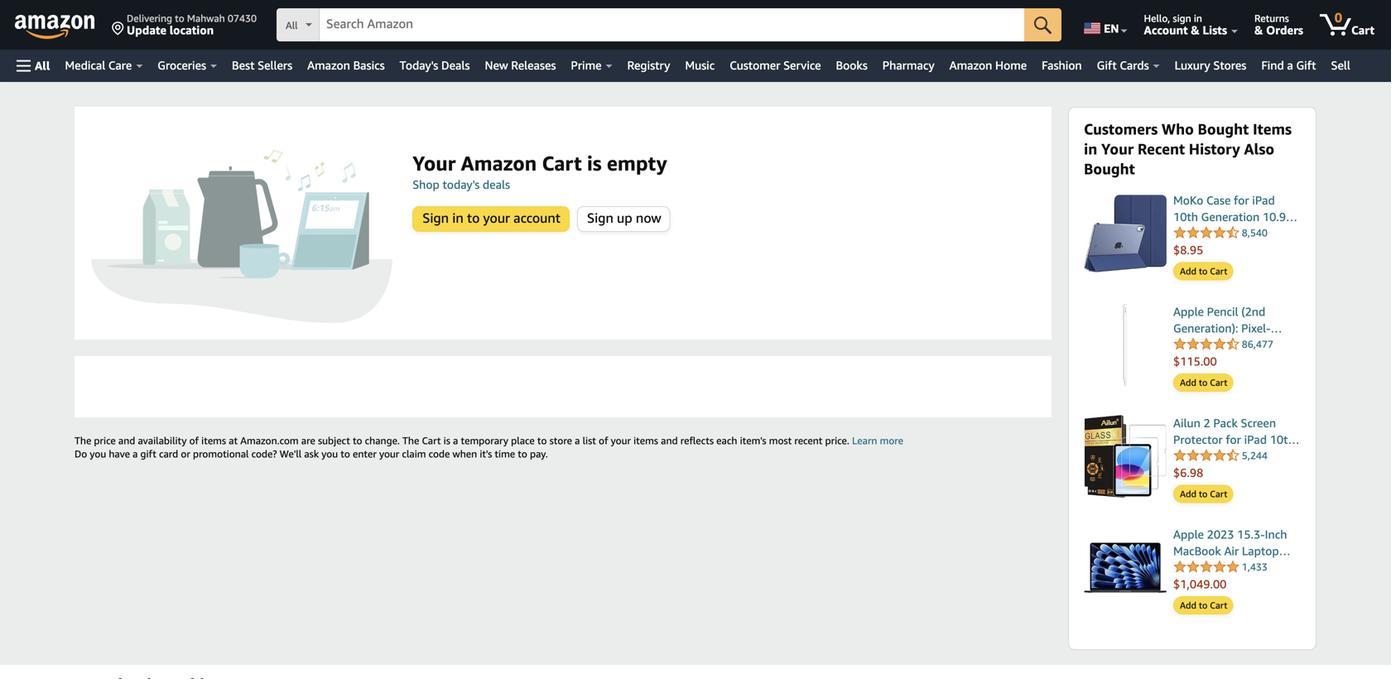 Task type: locate. For each thing, give the bounding box(es) containing it.
amazon left basics
[[308, 58, 350, 72]]

5,244 link
[[1174, 448, 1268, 464]]

customer service
[[730, 58, 821, 72]]

sign inside sign in to your account link
[[423, 210, 449, 226]]

sign inside sign up now link
[[587, 210, 614, 226]]

promotional
[[193, 448, 249, 460]]

0 vertical spatial all
[[286, 19, 298, 31]]

3 add to cart from the top
[[1181, 489, 1228, 499]]

4 add to cart submit from the top
[[1175, 597, 1233, 614]]

2 of from the left
[[599, 435, 609, 447]]

gift cards link
[[1090, 54, 1168, 77]]

mahwah
[[187, 12, 225, 24]]

all up the sellers
[[286, 19, 298, 31]]

2 horizontal spatial amazon
[[950, 58, 993, 72]]

3 add from the top
[[1181, 489, 1197, 499]]

1 the from the left
[[75, 435, 91, 447]]

to down shop today's deals link
[[467, 210, 480, 226]]

registry link
[[620, 54, 678, 77]]

you down subject
[[322, 448, 338, 460]]

to left mahwah
[[175, 12, 185, 24]]

account
[[1145, 23, 1189, 37]]

medical care link
[[58, 54, 150, 77]]

temporary
[[461, 435, 509, 447]]

2 add to cart from the top
[[1181, 377, 1228, 388]]

returns & orders
[[1255, 12, 1304, 37]]

best sellers link
[[225, 54, 300, 77]]

0 horizontal spatial you
[[90, 448, 106, 460]]

your down customers
[[1102, 140, 1134, 158]]

to
[[175, 12, 185, 24], [467, 210, 480, 226], [1200, 266, 1208, 277], [1200, 377, 1208, 388], [353, 435, 362, 447], [538, 435, 547, 447], [341, 448, 350, 460], [518, 448, 528, 460], [1200, 489, 1208, 499], [1200, 600, 1208, 611]]

a right find
[[1288, 58, 1294, 72]]

luxury stores
[[1175, 58, 1247, 72]]

1 horizontal spatial &
[[1255, 23, 1264, 37]]

amazon
[[308, 58, 350, 72], [950, 58, 993, 72], [461, 151, 537, 175]]

cart inside your amazon cart is empty shop today's deals
[[542, 151, 582, 175]]

2 horizontal spatial in
[[1195, 12, 1203, 24]]

0 horizontal spatial your
[[413, 151, 456, 175]]

luxury stores link
[[1168, 54, 1255, 77]]

stores
[[1214, 58, 1247, 72]]

bought up history
[[1198, 120, 1250, 138]]

and left "reflects"
[[661, 435, 678, 447]]

0 vertical spatial in
[[1195, 12, 1203, 24]]

a left list
[[575, 435, 580, 447]]

do
[[75, 448, 87, 460]]

items left "reflects"
[[634, 435, 659, 447]]

2 add to cart submit from the top
[[1175, 374, 1233, 391]]

cart up the code
[[422, 435, 441, 447]]

new releases link
[[478, 54, 564, 77]]

2 vertical spatial in
[[453, 210, 464, 226]]

customers
[[1085, 120, 1158, 138]]

medical care
[[65, 58, 132, 72]]

the up claim
[[403, 435, 419, 447]]

0 horizontal spatial items
[[201, 435, 226, 447]]

add to cart submit for $115.00
[[1175, 374, 1233, 391]]

add to cart for $6.98
[[1181, 489, 1228, 499]]

0 horizontal spatial and
[[118, 435, 135, 447]]

price.
[[826, 435, 850, 447]]

1 vertical spatial all
[[35, 59, 50, 72]]

8,540 link
[[1174, 225, 1268, 241]]

you down price
[[90, 448, 106, 460]]

0 horizontal spatial sign
[[423, 210, 449, 226]]

add to cart for $1,049.00
[[1181, 600, 1228, 611]]

4 add to cart from the top
[[1181, 600, 1228, 611]]

0 horizontal spatial all
[[35, 59, 50, 72]]

0 horizontal spatial your
[[379, 448, 400, 460]]

sign in to your account link
[[414, 207, 569, 231]]

sign left up at the top left
[[587, 210, 614, 226]]

your amazon cart is empty shop today's deals
[[413, 151, 667, 191]]

your down change.
[[379, 448, 400, 460]]

4 add from the top
[[1181, 600, 1197, 611]]

account & lists
[[1145, 23, 1228, 37]]

ask
[[304, 448, 319, 460]]

best
[[232, 58, 255, 72]]

sign in to your account
[[423, 210, 561, 226]]

in down customers
[[1085, 140, 1098, 158]]

the up do
[[75, 435, 91, 447]]

your down deals
[[483, 210, 510, 226]]

cart down the $115.00 link
[[1211, 377, 1228, 388]]

cart right 0
[[1352, 23, 1375, 37]]

availability
[[138, 435, 187, 447]]

add to cart down $6.98
[[1181, 489, 1228, 499]]

1 & from the left
[[1192, 23, 1200, 37]]

fashion
[[1042, 58, 1083, 72]]

1 horizontal spatial sign
[[587, 210, 614, 226]]

1 vertical spatial your
[[611, 435, 631, 447]]

of
[[189, 435, 199, 447], [599, 435, 609, 447]]

amazon left home
[[950, 58, 993, 72]]

items up promotional
[[201, 435, 226, 447]]

1 horizontal spatial bought
[[1198, 120, 1250, 138]]

2 & from the left
[[1255, 23, 1264, 37]]

add to cart down $8.95
[[1181, 266, 1228, 277]]

$6.98
[[1174, 466, 1204, 480]]

today's
[[400, 58, 439, 72]]

86,477
[[1243, 338, 1274, 350]]

code
[[429, 448, 450, 460]]

add down $8.95
[[1181, 266, 1197, 277]]

all
[[286, 19, 298, 31], [35, 59, 50, 72]]

prime link
[[564, 54, 620, 77]]

of up or
[[189, 435, 199, 447]]

add to cart down '$115.00'
[[1181, 377, 1228, 388]]

add to cart for $115.00
[[1181, 377, 1228, 388]]

gift right find
[[1297, 58, 1317, 72]]

add to cart submit down '$115.00'
[[1175, 374, 1233, 391]]

cart
[[1352, 23, 1375, 37], [542, 151, 582, 175], [1211, 266, 1228, 277], [1211, 377, 1228, 388], [422, 435, 441, 447], [1211, 489, 1228, 499], [1211, 600, 1228, 611]]

& inside returns & orders
[[1255, 23, 1264, 37]]

0 horizontal spatial gift
[[1097, 58, 1117, 72]]

1 horizontal spatial your
[[483, 210, 510, 226]]

add to cart down $1,049.00
[[1181, 600, 1228, 611]]

your
[[483, 210, 510, 226], [611, 435, 631, 447], [379, 448, 400, 460]]

we'll
[[280, 448, 302, 460]]

account
[[514, 210, 561, 226]]

enter
[[353, 448, 377, 460]]

add down $1,049.00
[[1181, 600, 1197, 611]]

All search field
[[277, 8, 1062, 43]]

add down $6.98
[[1181, 489, 1197, 499]]

None submit
[[1025, 8, 1062, 41]]

Add to Cart submit
[[1175, 263, 1233, 280], [1175, 374, 1233, 391], [1175, 486, 1233, 502], [1175, 597, 1233, 614]]

1 add to cart from the top
[[1181, 266, 1228, 277]]

is left empty
[[587, 151, 602, 175]]

sign for sign in to your account
[[423, 210, 449, 226]]

add for $8.95
[[1181, 266, 1197, 277]]

service
[[784, 58, 821, 72]]

your right list
[[611, 435, 631, 447]]

learn more link
[[853, 435, 904, 447]]

86,477 link
[[1174, 337, 1274, 352]]

in
[[1195, 12, 1203, 24], [1085, 140, 1098, 158], [453, 210, 464, 226]]

luxury
[[1175, 58, 1211, 72]]

add to cart for $8.95
[[1181, 266, 1228, 277]]

deals
[[483, 178, 510, 191]]

1 horizontal spatial and
[[661, 435, 678, 447]]

gift left cards
[[1097, 58, 1117, 72]]

1 horizontal spatial of
[[599, 435, 609, 447]]

0 horizontal spatial the
[[75, 435, 91, 447]]

all inside button
[[35, 59, 50, 72]]

& left orders
[[1255, 23, 1264, 37]]

to down '$115.00'
[[1200, 377, 1208, 388]]

to down subject
[[341, 448, 350, 460]]

1 horizontal spatial the
[[403, 435, 419, 447]]

$1,049.00 link
[[1174, 576, 1302, 593]]

2 items from the left
[[634, 435, 659, 447]]

1 horizontal spatial is
[[587, 151, 602, 175]]

1 horizontal spatial in
[[1085, 140, 1098, 158]]

0 horizontal spatial in
[[453, 210, 464, 226]]

code?
[[252, 448, 277, 460]]

and up have
[[118, 435, 135, 447]]

1 horizontal spatial you
[[322, 448, 338, 460]]

when
[[453, 448, 477, 460]]

3 add to cart submit from the top
[[1175, 486, 1233, 502]]

your inside your amazon cart is empty shop today's deals
[[413, 151, 456, 175]]

who
[[1162, 120, 1195, 138]]

item's
[[740, 435, 767, 447]]

recent
[[795, 435, 823, 447]]

sign down shop
[[423, 210, 449, 226]]

1 horizontal spatial all
[[286, 19, 298, 31]]

today's deals link
[[392, 54, 478, 77]]

pharmacy
[[883, 58, 935, 72]]

1 sign from the left
[[423, 210, 449, 226]]

learn
[[853, 435, 878, 447]]

1 horizontal spatial your
[[1102, 140, 1134, 158]]

it's
[[480, 448, 492, 460]]

1 and from the left
[[118, 435, 135, 447]]

0 horizontal spatial bought
[[1085, 160, 1136, 178]]

add for $115.00
[[1181, 377, 1197, 388]]

2 and from the left
[[661, 435, 678, 447]]

update
[[127, 23, 167, 37]]

cart down "$8.95" link
[[1211, 266, 1228, 277]]

cart down $1,049.00 link
[[1211, 600, 1228, 611]]

of right list
[[599, 435, 609, 447]]

1 horizontal spatial items
[[634, 435, 659, 447]]

is
[[587, 151, 602, 175], [444, 435, 451, 447]]

to inside delivering to mahwah 07430 update location
[[175, 12, 185, 24]]

& left lists
[[1192, 23, 1200, 37]]

add down '$115.00'
[[1181, 377, 1197, 388]]

1 of from the left
[[189, 435, 199, 447]]

add to cart submit down $6.98
[[1175, 486, 1233, 502]]

in right sign
[[1195, 12, 1203, 24]]

1 horizontal spatial gift
[[1297, 58, 1317, 72]]

amazon up deals
[[461, 151, 537, 175]]

1 vertical spatial is
[[444, 435, 451, 447]]

2 add from the top
[[1181, 377, 1197, 388]]

cart up account at the left of page
[[542, 151, 582, 175]]

add to cart submit for $6.98
[[1175, 486, 1233, 502]]

add to cart
[[1181, 266, 1228, 277], [1181, 377, 1228, 388], [1181, 489, 1228, 499], [1181, 600, 1228, 611]]

your up shop
[[413, 151, 456, 175]]

0 horizontal spatial amazon
[[308, 58, 350, 72]]

1 vertical spatial in
[[1085, 140, 1098, 158]]

add to cart submit down $1,049.00
[[1175, 597, 1233, 614]]

add
[[1181, 266, 1197, 277], [1181, 377, 1197, 388], [1181, 489, 1197, 499], [1181, 600, 1197, 611]]

books
[[836, 58, 868, 72]]

sign for sign up now
[[587, 210, 614, 226]]

1 gift from the left
[[1097, 58, 1117, 72]]

1 you from the left
[[90, 448, 106, 460]]

a up when
[[453, 435, 458, 447]]

recent
[[1138, 140, 1186, 158]]

1 horizontal spatial amazon
[[461, 151, 537, 175]]

add for $1,049.00
[[1181, 600, 1197, 611]]

moko case for ipad 10th generation 10.9 inch 2022, slim stand protective cover with hard pc translucent back shell cover for image
[[1085, 192, 1167, 275]]

amazon for amazon basics
[[308, 58, 350, 72]]

Search Amazon text field
[[320, 9, 1025, 41]]

2 sign from the left
[[587, 210, 614, 226]]

music link
[[678, 54, 723, 77]]

en
[[1105, 22, 1120, 35]]

at
[[229, 435, 238, 447]]

0 horizontal spatial of
[[189, 435, 199, 447]]

navigation navigation
[[0, 0, 1392, 82]]

add to cart submit down $8.95
[[1175, 263, 1233, 280]]

a left the gift
[[133, 448, 138, 460]]

sign
[[1173, 12, 1192, 24]]

2 horizontal spatial your
[[611, 435, 631, 447]]

0 horizontal spatial &
[[1192, 23, 1200, 37]]

0 horizontal spatial is
[[444, 435, 451, 447]]

in down today's
[[453, 210, 464, 226]]

cart down $6.98 link
[[1211, 489, 1228, 499]]

sign
[[423, 210, 449, 226], [587, 210, 614, 226]]

time
[[495, 448, 515, 460]]

is up the code
[[444, 435, 451, 447]]

bought down customers
[[1085, 160, 1136, 178]]

1 add to cart submit from the top
[[1175, 263, 1233, 280]]

all down amazon image
[[35, 59, 50, 72]]

&
[[1192, 23, 1200, 37], [1255, 23, 1264, 37]]

0 vertical spatial is
[[587, 151, 602, 175]]

1 add from the top
[[1181, 266, 1197, 277]]



Task type: describe. For each thing, give the bounding box(es) containing it.
groceries
[[158, 58, 206, 72]]

amazon inside your amazon cart is empty shop today's deals
[[461, 151, 537, 175]]

07430
[[228, 12, 257, 24]]

releases
[[511, 58, 556, 72]]

$115.00 link
[[1174, 353, 1302, 370]]

subject
[[318, 435, 350, 447]]

$115.00
[[1174, 355, 1218, 368]]

books link
[[829, 54, 876, 77]]

the price and availability of items at amazon.com are subject to change. the cart is a temporary place to store a list of your items and reflects each item's most recent price. learn more do you have a gift card or promotional code? we'll ask you to enter your claim code when it's time to pay.
[[75, 435, 904, 460]]

a inside navigation
[[1288, 58, 1294, 72]]

more
[[880, 435, 904, 447]]

customer
[[730, 58, 781, 72]]

apple 2023 15.3-inch macbook air laptop with m2 chip, 8gb ram, 256gb ssd - midnight image
[[1085, 526, 1167, 609]]

1 items from the left
[[201, 435, 226, 447]]

cards
[[1120, 58, 1150, 72]]

add for $6.98
[[1181, 489, 1197, 499]]

$8.95 link
[[1174, 242, 1302, 258]]

find a gift link
[[1255, 54, 1324, 77]]

$6.98 link
[[1174, 465, 1302, 481]]

to down $8.95
[[1200, 266, 1208, 277]]

deals
[[442, 58, 470, 72]]

find
[[1262, 58, 1285, 72]]

sell
[[1332, 58, 1351, 72]]

location
[[170, 23, 214, 37]]

home
[[996, 58, 1027, 72]]

& for returns
[[1255, 23, 1264, 37]]

$1,049.00
[[1174, 577, 1227, 591]]

0 vertical spatial your
[[483, 210, 510, 226]]

1 vertical spatial bought
[[1085, 160, 1136, 178]]

store
[[550, 435, 573, 447]]

customer service link
[[723, 54, 829, 77]]

gift cards
[[1097, 58, 1150, 72]]

5,244
[[1243, 450, 1268, 461]]

sign up now link
[[578, 207, 670, 231]]

all inside search field
[[286, 19, 298, 31]]

amazon.com
[[240, 435, 299, 447]]

ailun 2 pack screen protector for ipad 10th generation 10.9 inch display 2022 tempered glass [face id & apple pencil compatib image
[[1085, 415, 1167, 498]]

to down $1,049.00
[[1200, 600, 1208, 611]]

today's
[[443, 178, 480, 191]]

add to cart submit for $8.95
[[1175, 263, 1233, 280]]

pharmacy link
[[876, 54, 943, 77]]

to down place
[[518, 448, 528, 460]]

amazon for amazon home
[[950, 58, 993, 72]]

cart inside the navigation navigation
[[1352, 23, 1375, 37]]

registry
[[628, 58, 671, 72]]

hello, sign in
[[1145, 12, 1203, 24]]

apple pencil (2nd generation): pixel-perfect precision and industry-leading low latency, perfect for note-taking, drawing, an image
[[1085, 304, 1167, 386]]

amazon home
[[950, 58, 1027, 72]]

price
[[94, 435, 116, 447]]

history
[[1190, 140, 1241, 158]]

is inside your amazon cart is empty shop today's deals
[[587, 151, 602, 175]]

claim
[[402, 448, 426, 460]]

to down $6.98
[[1200, 489, 1208, 499]]

cart inside the price and availability of items at amazon.com are subject to change. the cart is a temporary place to store a list of your items and reflects each item's most recent price. learn more do you have a gift card or promotional code? we'll ask you to enter your claim code when it's time to pay.
[[422, 435, 441, 447]]

new
[[485, 58, 508, 72]]

customers who bought items in your recent history also bought
[[1085, 120, 1292, 178]]

sell link
[[1324, 54, 1359, 77]]

find a gift
[[1262, 58, 1317, 72]]

in inside the "customers who bought items in your recent history also bought"
[[1085, 140, 1098, 158]]

most
[[769, 435, 792, 447]]

8,540
[[1243, 227, 1268, 239]]

fashion link
[[1035, 54, 1090, 77]]

2 vertical spatial your
[[379, 448, 400, 460]]

now
[[636, 210, 662, 226]]

amazon basics
[[308, 58, 385, 72]]

0 vertical spatial bought
[[1198, 120, 1250, 138]]

shop today's deals link
[[413, 178, 510, 191]]

en link
[[1075, 4, 1135, 46]]

each
[[717, 435, 738, 447]]

your inside the "customers who bought items in your recent history also bought"
[[1102, 140, 1134, 158]]

0
[[1335, 10, 1343, 25]]

basics
[[353, 58, 385, 72]]

reflects
[[681, 435, 714, 447]]

medical
[[65, 58, 105, 72]]

amazon home link
[[943, 54, 1035, 77]]

groceries link
[[150, 54, 225, 77]]

2 you from the left
[[322, 448, 338, 460]]

or
[[181, 448, 190, 460]]

lists
[[1203, 23, 1228, 37]]

is inside the price and availability of items at amazon.com are subject to change. the cart is a temporary place to store a list of your items and reflects each item's most recent price. learn more do you have a gift card or promotional code? we'll ask you to enter your claim code when it's time to pay.
[[444, 435, 451, 447]]

up
[[617, 210, 633, 226]]

empty
[[607, 151, 667, 175]]

gift
[[140, 448, 156, 460]]

1,433 link
[[1174, 560, 1268, 575]]

to up pay.
[[538, 435, 547, 447]]

2 the from the left
[[403, 435, 419, 447]]

add to cart submit for $1,049.00
[[1175, 597, 1233, 614]]

place
[[511, 435, 535, 447]]

new releases
[[485, 58, 556, 72]]

& for account
[[1192, 23, 1200, 37]]

to up enter
[[353, 435, 362, 447]]

2 gift from the left
[[1297, 58, 1317, 72]]

delivering to mahwah 07430 update location
[[127, 12, 257, 37]]

list
[[583, 435, 596, 447]]

today's deals
[[400, 58, 470, 72]]

in inside the navigation navigation
[[1195, 12, 1203, 24]]

care
[[108, 58, 132, 72]]

change.
[[365, 435, 400, 447]]

orders
[[1267, 23, 1304, 37]]

$8.95
[[1174, 243, 1204, 257]]

also
[[1245, 140, 1275, 158]]

amazon image
[[15, 15, 95, 40]]

none submit inside all search field
[[1025, 8, 1062, 41]]

1,433
[[1243, 561, 1268, 573]]

have
[[109, 448, 130, 460]]



Task type: vqa. For each thing, say whether or not it's contained in the screenshot.
the "Options"
no



